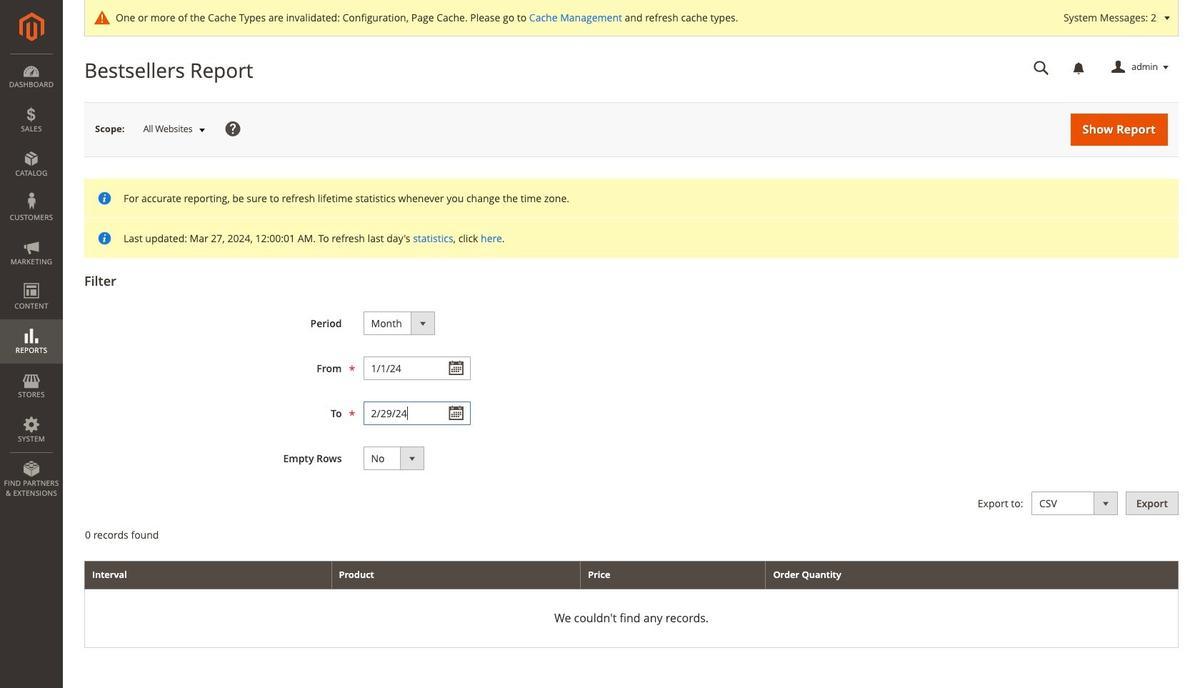 Task type: locate. For each thing, give the bounding box(es) containing it.
menu bar
[[0, 54, 63, 506]]

None text field
[[364, 357, 471, 380]]

magento admin panel image
[[19, 12, 44, 41]]

None text field
[[1024, 55, 1060, 80], [364, 402, 471, 425], [1024, 55, 1060, 80], [364, 402, 471, 425]]



